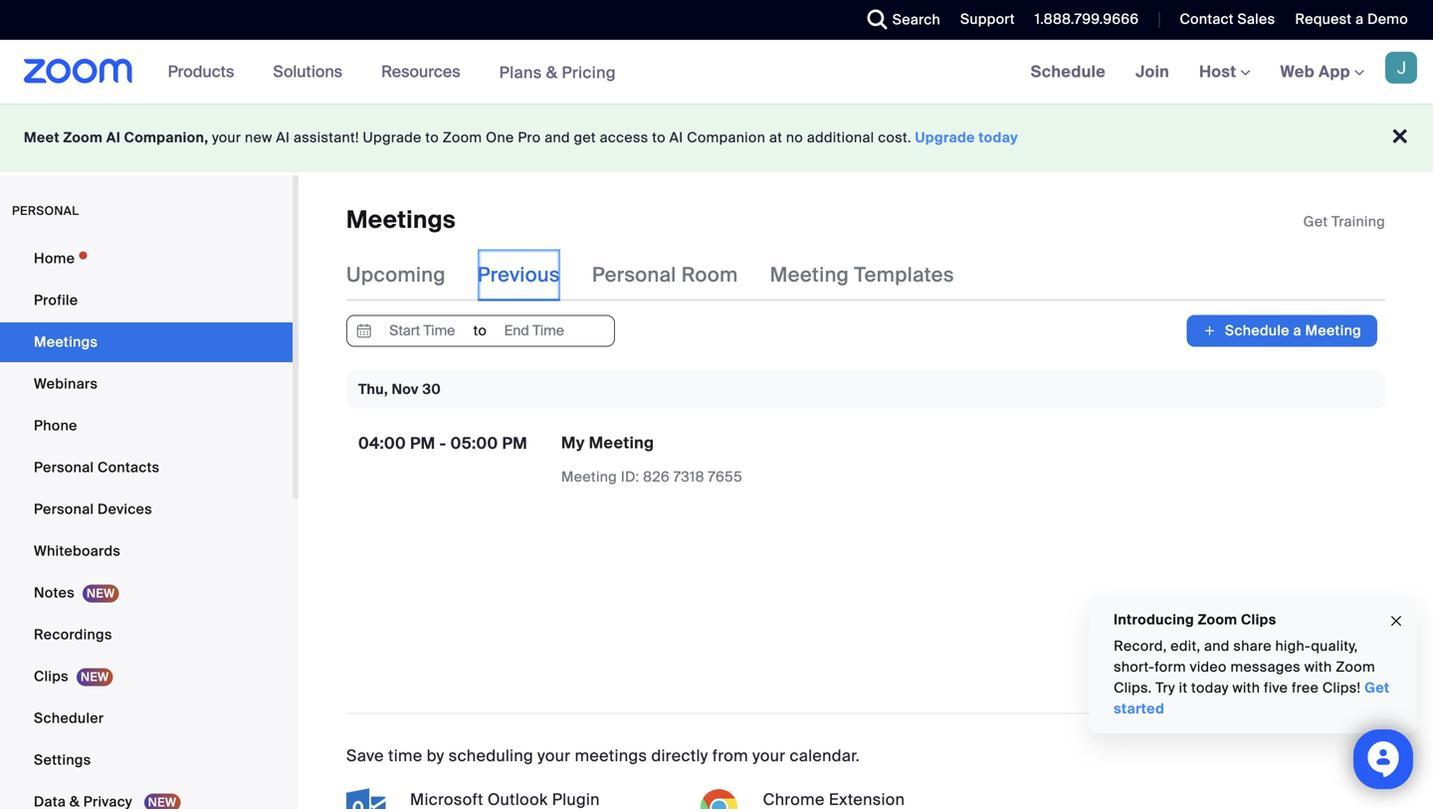 Task type: locate. For each thing, give the bounding box(es) containing it.
upgrade
[[363, 128, 422, 147], [916, 128, 976, 147]]

date image
[[352, 316, 376, 346]]

today
[[979, 128, 1019, 147], [1192, 679, 1229, 698]]

to right access
[[652, 128, 666, 147]]

host
[[1200, 61, 1241, 82]]

web
[[1281, 61, 1315, 82]]

meetings navigation
[[1016, 40, 1434, 105]]

meet
[[24, 128, 60, 147]]

2 ai from the left
[[276, 128, 290, 147]]

today inside the record, edit, and share high-quality, short-form video messages with zoom clips. try it today with five free clips!
[[1192, 679, 1229, 698]]

1 horizontal spatial schedule
[[1226, 322, 1290, 340]]

meetings
[[575, 746, 648, 767]]

short-
[[1114, 658, 1155, 677]]

personal up whiteboards
[[34, 500, 94, 519]]

resources button
[[381, 40, 470, 104]]

meetings up webinars
[[34, 333, 98, 351]]

and left get
[[545, 128, 570, 147]]

your for scheduling
[[538, 746, 571, 767]]

meetings up upcoming
[[347, 205, 456, 235]]

clips link
[[0, 657, 293, 697]]

to down "resources" dropdown button
[[426, 128, 439, 147]]

0 vertical spatial today
[[979, 128, 1019, 147]]

upgrade right cost.
[[916, 128, 976, 147]]

ai left companion,
[[106, 128, 121, 147]]

0 horizontal spatial your
[[212, 128, 241, 147]]

1 ai from the left
[[106, 128, 121, 147]]

1 vertical spatial and
[[1205, 637, 1230, 656]]

personal for personal devices
[[34, 500, 94, 519]]

profile picture image
[[1386, 52, 1418, 84]]

0 vertical spatial personal
[[592, 262, 677, 288]]

profile link
[[0, 281, 293, 321]]

1 horizontal spatial get
[[1365, 679, 1390, 698]]

phone
[[34, 417, 77, 435]]

0 horizontal spatial schedule
[[1031, 61, 1106, 82]]

clips inside personal menu menu
[[34, 668, 69, 686]]

schedule for schedule a meeting
[[1226, 322, 1290, 340]]

zoom up edit,
[[1198, 611, 1238, 629]]

get training link
[[1304, 213, 1386, 231]]

0 horizontal spatial meetings
[[34, 333, 98, 351]]

try
[[1156, 679, 1176, 698]]

04:00 pm - 05:00 pm
[[358, 433, 528, 454]]

contact sales
[[1180, 10, 1276, 28]]

a right add image
[[1294, 322, 1302, 340]]

get
[[1304, 213, 1329, 231], [1365, 679, 1390, 698]]

ai left the companion
[[670, 128, 684, 147]]

1 vertical spatial a
[[1294, 322, 1302, 340]]

personal inside tabs of meeting tab list
[[592, 262, 677, 288]]

1 horizontal spatial today
[[1192, 679, 1229, 698]]

demo
[[1368, 10, 1409, 28]]

at
[[770, 128, 783, 147]]

1 vertical spatial with
[[1233, 679, 1261, 698]]

meeting templates
[[770, 262, 955, 288]]

1 horizontal spatial and
[[1205, 637, 1230, 656]]

nov
[[392, 380, 419, 399]]

to
[[426, 128, 439, 147], [652, 128, 666, 147], [474, 322, 487, 340]]

2 vertical spatial personal
[[34, 500, 94, 519]]

a for schedule
[[1294, 322, 1302, 340]]

with
[[1305, 658, 1333, 677], [1233, 679, 1261, 698]]

get inside get started
[[1365, 679, 1390, 698]]

0 vertical spatial a
[[1356, 10, 1365, 28]]

1 vertical spatial clips
[[34, 668, 69, 686]]

1 horizontal spatial pm
[[502, 433, 528, 454]]

today down schedule link
[[979, 128, 1019, 147]]

get left training
[[1304, 213, 1329, 231]]

0 horizontal spatial clips
[[34, 668, 69, 686]]

record,
[[1114, 637, 1167, 656]]

7655
[[708, 468, 743, 486]]

personal down phone on the bottom left of the page
[[34, 459, 94, 477]]

meeting inside tab list
[[770, 262, 849, 288]]

add image
[[1203, 321, 1218, 341]]

to left date range picker end field
[[474, 322, 487, 340]]

1 vertical spatial schedule
[[1226, 322, 1290, 340]]

personal for personal room
[[592, 262, 677, 288]]

0 horizontal spatial upgrade
[[363, 128, 422, 147]]

05:00
[[451, 433, 498, 454]]

contact sales link
[[1165, 0, 1281, 40], [1180, 10, 1276, 28]]

2 horizontal spatial ai
[[670, 128, 684, 147]]

zoom up clips!
[[1336, 658, 1376, 677]]

30
[[423, 380, 441, 399]]

1 vertical spatial meetings
[[34, 333, 98, 351]]

plans & pricing link
[[499, 62, 616, 83], [499, 62, 616, 83]]

0 horizontal spatial and
[[545, 128, 570, 147]]

schedule right add image
[[1226, 322, 1290, 340]]

upgrade down 'product information' navigation
[[363, 128, 422, 147]]

1 horizontal spatial clips
[[1242, 611, 1277, 629]]

zoom logo image
[[24, 59, 133, 84]]

1 vertical spatial today
[[1192, 679, 1229, 698]]

from
[[713, 746, 749, 767]]

solutions button
[[273, 40, 352, 104]]

web app button
[[1281, 61, 1365, 82]]

personal
[[592, 262, 677, 288], [34, 459, 94, 477], [34, 500, 94, 519]]

thu, nov 30
[[358, 380, 441, 399]]

upcoming
[[347, 262, 446, 288]]

-
[[440, 433, 447, 454]]

your right from
[[753, 746, 786, 767]]

0 horizontal spatial ai
[[106, 128, 121, 147]]

pm left -
[[410, 433, 436, 454]]

1 horizontal spatial your
[[538, 746, 571, 767]]

calendar.
[[790, 746, 860, 767]]

tabs of meeting tab list
[[347, 249, 987, 301]]

support
[[961, 10, 1015, 28]]

assistant!
[[294, 128, 359, 147]]

your left meetings at the left bottom
[[538, 746, 571, 767]]

search button
[[853, 0, 946, 40]]

0 horizontal spatial pm
[[410, 433, 436, 454]]

clips up share
[[1242, 611, 1277, 629]]

1 horizontal spatial meetings
[[347, 205, 456, 235]]

meeting
[[770, 262, 849, 288], [1306, 322, 1362, 340], [589, 433, 655, 453], [562, 468, 617, 486]]

save
[[347, 746, 384, 767]]

meetings
[[347, 205, 456, 235], [34, 333, 98, 351]]

products button
[[168, 40, 243, 104]]

0 horizontal spatial get
[[1304, 213, 1329, 231]]

webinars link
[[0, 364, 293, 404]]

0 vertical spatial get
[[1304, 213, 1329, 231]]

home link
[[0, 239, 293, 279]]

five
[[1264, 679, 1289, 698]]

with down messages
[[1233, 679, 1261, 698]]

zoom
[[63, 128, 103, 147], [443, 128, 482, 147], [1198, 611, 1238, 629], [1336, 658, 1376, 677]]

0 vertical spatial clips
[[1242, 611, 1277, 629]]

pm right 05:00
[[502, 433, 528, 454]]

thu,
[[358, 380, 388, 399]]

get for get training
[[1304, 213, 1329, 231]]

companion,
[[124, 128, 208, 147]]

1 vertical spatial personal
[[34, 459, 94, 477]]

personal left room
[[592, 262, 677, 288]]

0 vertical spatial and
[[545, 128, 570, 147]]

1 horizontal spatial a
[[1356, 10, 1365, 28]]

devices
[[98, 500, 152, 519]]

your left new
[[212, 128, 241, 147]]

0 vertical spatial schedule
[[1031, 61, 1106, 82]]

a inside button
[[1294, 322, 1302, 340]]

and
[[545, 128, 570, 147], [1205, 637, 1230, 656]]

schedule inside the meetings navigation
[[1031, 61, 1106, 82]]

0 horizontal spatial today
[[979, 128, 1019, 147]]

&
[[546, 62, 558, 83]]

1 vertical spatial get
[[1365, 679, 1390, 698]]

search
[[893, 10, 941, 29]]

form
[[1155, 658, 1187, 677]]

zoom inside the record, edit, and share high-quality, short-form video messages with zoom clips. try it today with five free clips!
[[1336, 658, 1376, 677]]

0 horizontal spatial a
[[1294, 322, 1302, 340]]

get right clips!
[[1365, 679, 1390, 698]]

1.888.799.9666 button
[[1020, 0, 1145, 40], [1035, 10, 1140, 28]]

and up video
[[1205, 637, 1230, 656]]

personal devices
[[34, 500, 152, 519]]

with up free
[[1305, 658, 1333, 677]]

1 horizontal spatial to
[[474, 322, 487, 340]]

notes
[[34, 584, 75, 602]]

2 pm from the left
[[502, 433, 528, 454]]

personal for personal contacts
[[34, 459, 94, 477]]

settings
[[34, 751, 91, 770]]

meeting inside button
[[1306, 322, 1362, 340]]

1.888.799.9666
[[1035, 10, 1140, 28]]

3 ai from the left
[[670, 128, 684, 147]]

1 horizontal spatial ai
[[276, 128, 290, 147]]

banner
[[0, 40, 1434, 105]]

schedule inside button
[[1226, 322, 1290, 340]]

personal menu menu
[[0, 239, 293, 810]]

personal contacts link
[[0, 448, 293, 488]]

ai right new
[[276, 128, 290, 147]]

your inside meet zoom ai companion, footer
[[212, 128, 241, 147]]

0 vertical spatial with
[[1305, 658, 1333, 677]]

schedule down 1.888.799.9666
[[1031, 61, 1106, 82]]

0 horizontal spatial with
[[1233, 679, 1261, 698]]

today down video
[[1192, 679, 1229, 698]]

pm
[[410, 433, 436, 454], [502, 433, 528, 454]]

a left the demo
[[1356, 10, 1365, 28]]

close image
[[1389, 610, 1405, 633]]

0 horizontal spatial to
[[426, 128, 439, 147]]

1 horizontal spatial upgrade
[[916, 128, 976, 147]]

clips up the scheduler
[[34, 668, 69, 686]]

1.888.799.9666 button up schedule link
[[1035, 10, 1140, 28]]



Task type: describe. For each thing, give the bounding box(es) containing it.
clips.
[[1114, 679, 1152, 698]]

contacts
[[98, 459, 160, 477]]

pro
[[518, 128, 541, 147]]

banner containing products
[[0, 40, 1434, 105]]

solutions
[[273, 61, 343, 82]]

and inside meet zoom ai companion, footer
[[545, 128, 570, 147]]

id:
[[621, 468, 640, 486]]

04:00
[[358, 433, 406, 454]]

started
[[1114, 700, 1165, 718]]

one
[[486, 128, 514, 147]]

phone link
[[0, 406, 293, 446]]

get started link
[[1114, 679, 1390, 718]]

webinars
[[34, 375, 98, 393]]

schedule a meeting button
[[1187, 315, 1378, 347]]

your for companion,
[[212, 128, 241, 147]]

2 upgrade from the left
[[916, 128, 976, 147]]

get started
[[1114, 679, 1390, 718]]

1.888.799.9666 button up join at the right
[[1020, 0, 1145, 40]]

today inside meet zoom ai companion, footer
[[979, 128, 1019, 147]]

Date Range Picker End field
[[488, 316, 581, 346]]

sales
[[1238, 10, 1276, 28]]

join link
[[1121, 40, 1185, 104]]

1 upgrade from the left
[[363, 128, 422, 147]]

my meeting element
[[562, 433, 655, 453]]

no
[[787, 128, 804, 147]]

by
[[427, 746, 445, 767]]

messages
[[1231, 658, 1301, 677]]

room
[[682, 262, 738, 288]]

whiteboards link
[[0, 532, 293, 572]]

1 pm from the left
[[410, 433, 436, 454]]

2 horizontal spatial your
[[753, 746, 786, 767]]

product information navigation
[[153, 40, 631, 105]]

scheduler
[[34, 709, 104, 728]]

Date Range Picker Start field
[[376, 316, 469, 346]]

7318
[[674, 468, 705, 486]]

personal contacts
[[34, 459, 160, 477]]

cost.
[[878, 128, 912, 147]]

my
[[562, 433, 585, 453]]

access
[[600, 128, 649, 147]]

to button
[[347, 315, 615, 347]]

time
[[388, 746, 423, 767]]

scheduling
[[449, 746, 534, 767]]

recordings link
[[0, 615, 293, 655]]

my meeting application
[[562, 433, 910, 488]]

plans & pricing
[[499, 62, 616, 83]]

and inside the record, edit, and share high-quality, short-form video messages with zoom clips. try it today with five free clips!
[[1205, 637, 1230, 656]]

personal
[[12, 203, 79, 219]]

request a demo
[[1296, 10, 1409, 28]]

it
[[1179, 679, 1188, 698]]

clips!
[[1323, 679, 1361, 698]]

schedule link
[[1016, 40, 1121, 104]]

upgrade today link
[[916, 128, 1019, 147]]

web app
[[1281, 61, 1351, 82]]

templates
[[855, 262, 955, 288]]

report image
[[1175, 440, 1191, 455]]

join
[[1136, 61, 1170, 82]]

meet zoom ai companion, footer
[[0, 104, 1434, 172]]

zoom right meet
[[63, 128, 103, 147]]

schedule a meeting
[[1226, 322, 1362, 340]]

meetings inside "link"
[[34, 333, 98, 351]]

additional
[[807, 128, 875, 147]]

get for get started
[[1365, 679, 1390, 698]]

1 horizontal spatial with
[[1305, 658, 1333, 677]]

meeting id: 826 7318 7655
[[562, 468, 743, 486]]

schedule for schedule
[[1031, 61, 1106, 82]]

recordings
[[34, 626, 112, 644]]

free
[[1292, 679, 1319, 698]]

directly
[[652, 746, 709, 767]]

quality,
[[1312, 637, 1359, 656]]

meet zoom ai companion, your new ai assistant! upgrade to zoom one pro and get access to ai companion at no additional cost. upgrade today
[[24, 128, 1019, 147]]

request
[[1296, 10, 1353, 28]]

plans
[[499, 62, 542, 83]]

0 vertical spatial meetings
[[347, 205, 456, 235]]

introducing
[[1114, 611, 1195, 629]]

companion
[[687, 128, 766, 147]]

2 horizontal spatial to
[[652, 128, 666, 147]]

scheduler link
[[0, 699, 293, 739]]

contact
[[1180, 10, 1234, 28]]

to inside "dropdown button"
[[474, 322, 487, 340]]

profile
[[34, 291, 78, 310]]

zoom left one on the top of the page
[[443, 128, 482, 147]]

notes link
[[0, 574, 293, 613]]

meetings link
[[0, 323, 293, 362]]

record, edit, and share high-quality, short-form video messages with zoom clips. try it today with five free clips!
[[1114, 637, 1376, 698]]

training
[[1332, 213, 1386, 231]]

get
[[574, 128, 596, 147]]

get training
[[1304, 213, 1386, 231]]

video
[[1190, 658, 1227, 677]]

share
[[1234, 637, 1272, 656]]

save time by scheduling your meetings directly from your calendar.
[[347, 746, 860, 767]]

host button
[[1200, 61, 1251, 82]]

products
[[168, 61, 234, 82]]

a for request
[[1356, 10, 1365, 28]]

personal devices link
[[0, 490, 293, 530]]



Task type: vqa. For each thing, say whether or not it's contained in the screenshot.
a
yes



